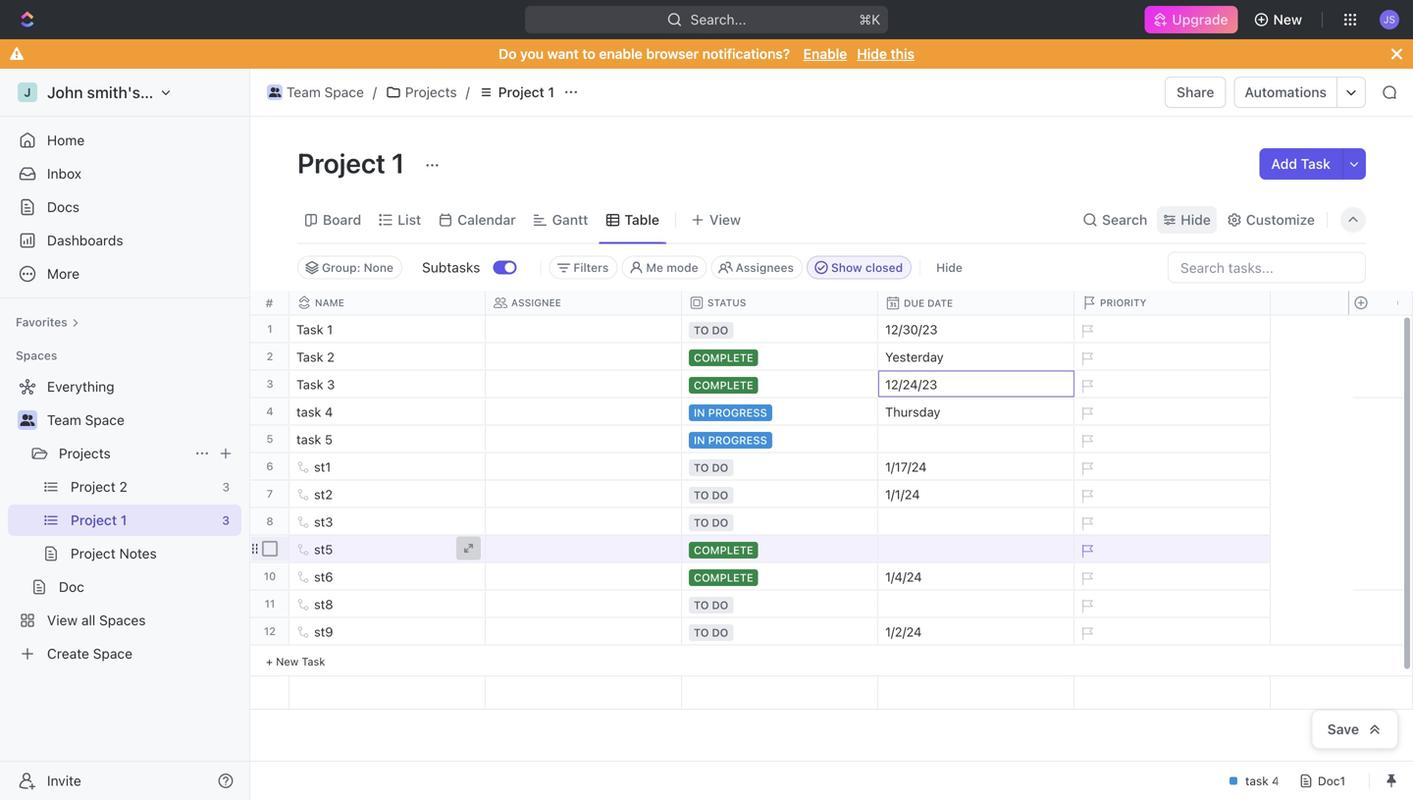 Task type: vqa. For each thing, say whether or not it's contained in the screenshot.
'Onboarding checklist button' icon
no



Task type: describe. For each thing, give the bounding box(es) containing it.
2 for ‎task 2
[[327, 349, 335, 364]]

table link
[[621, 206, 660, 234]]

more
[[47, 266, 80, 282]]

status column header
[[682, 291, 883, 315]]

project up doc
[[71, 545, 116, 562]]

1 inside sidebar navigation
[[121, 512, 127, 528]]

cell for fourth to do cell from the top
[[486, 508, 682, 535]]

name column header
[[290, 291, 490, 315]]

spaces inside view all spaces link
[[99, 612, 146, 628]]

1/1/24
[[885, 487, 920, 502]]

priority column header
[[1075, 291, 1275, 315]]

me
[[646, 261, 664, 274]]

project up project notes
[[71, 479, 116, 495]]

5 inside press space to select this row. "row"
[[325, 432, 333, 447]]

press space to select this row. row containing 10
[[250, 563, 290, 590]]

list link
[[394, 206, 421, 234]]

john smith's workspace, , element
[[18, 82, 37, 102]]

task 3
[[296, 377, 335, 392]]

cell for in progress cell for task 4
[[486, 398, 682, 425]]

7
[[267, 487, 273, 500]]

want
[[547, 46, 579, 62]]

in for task 4
[[694, 406, 705, 419]]

complete cell for yesterday
[[682, 343, 879, 370]]

smith's
[[87, 83, 140, 102]]

create space
[[47, 645, 133, 662]]

press space to select this row. row containing st5
[[290, 535, 1271, 566]]

group:
[[322, 261, 361, 274]]

set priority element for press space to select this row. "row" containing ‎task 2
[[1072, 344, 1101, 374]]

more button
[[8, 258, 241, 290]]

complete for yesterday
[[694, 351, 754, 364]]

yesterday cell
[[879, 343, 1075, 370]]

search
[[1102, 212, 1148, 228]]

11
[[265, 597, 275, 610]]

1 vertical spatial projects link
[[59, 438, 187, 469]]

name button
[[290, 296, 486, 310]]

show closed button
[[807, 256, 912, 279]]

12/30/23
[[885, 322, 938, 337]]

3 left 8
[[222, 513, 230, 527]]

1/4/24 cell
[[879, 563, 1075, 589]]

to do cell for 1/1/24
[[682, 481, 879, 507]]

user group image inside the team space link
[[269, 87, 281, 97]]

user group image inside sidebar navigation
[[20, 414, 35, 426]]

‎task for ‎task 1
[[296, 322, 324, 337]]

upgrade
[[1172, 11, 1229, 27]]

inbox link
[[8, 158, 241, 189]]

5 to do from the top
[[694, 599, 729, 612]]

view for view all spaces
[[47, 612, 78, 628]]

press space to select this row. row containing ‎task 1
[[290, 316, 1271, 346]]

team space inside sidebar navigation
[[47, 412, 125, 428]]

subtasks button
[[414, 252, 493, 283]]

press space to select this row. row containing 6
[[250, 453, 290, 481]]

1/17/24 cell
[[879, 453, 1075, 480]]

do you want to enable browser notifications? enable hide this
[[499, 46, 915, 62]]

set priority element for press space to select this row. "row" containing task 5
[[1072, 427, 1101, 456]]

to for st2
[[694, 489, 709, 502]]

search button
[[1077, 206, 1154, 234]]

invite
[[47, 773, 81, 789]]

1 / from the left
[[373, 84, 377, 100]]

john smith's workspace
[[47, 83, 226, 102]]

cell for to do cell for 1/1/24
[[486, 481, 682, 507]]

cell for to do cell corresponding to 1/17/24
[[486, 453, 682, 480]]

press space to select this row. row containing st6
[[290, 563, 1271, 593]]

inbox
[[47, 165, 82, 182]]

3 complete from the top
[[694, 544, 754, 557]]

gantt link
[[548, 206, 588, 234]]

1 horizontal spatial team space
[[287, 84, 364, 100]]

to do for 1/1/24
[[694, 489, 729, 502]]

new for new
[[1274, 11, 1303, 27]]

complete cell for 12/24/23
[[682, 371, 879, 397]]

to do for 12/30/23
[[694, 324, 729, 337]]

press space to select this row. row containing 1
[[250, 316, 290, 343]]

task for new task
[[302, 655, 325, 668]]

doc
[[59, 579, 84, 595]]

new button
[[1246, 4, 1314, 35]]

status button
[[682, 296, 879, 310]]

projects inside sidebar navigation
[[59, 445, 111, 461]]

set priority image for set priority 'element' related to press space to select this row. "row" containing st6
[[1072, 564, 1101, 593]]

to for st9
[[694, 626, 709, 639]]

0 horizontal spatial team space link
[[47, 404, 238, 436]]

st2
[[314, 487, 333, 502]]

‎task 2
[[296, 349, 335, 364]]

calendar
[[458, 212, 516, 228]]

cell for 2nd complete cell from the bottom
[[486, 535, 682, 562]]

‎task 1
[[296, 322, 333, 337]]

1/4/24
[[885, 569, 922, 584]]

set priority element for press space to select this row. "row" containing task 4
[[1072, 399, 1101, 428]]

2 horizontal spatial project 1
[[498, 84, 555, 100]]

3 inside 12 2 3
[[266, 377, 273, 390]]

save button
[[1312, 710, 1399, 749]]

set priority element for press space to select this row. "row" containing st5
[[1072, 536, 1101, 566]]

show
[[831, 261, 863, 274]]

dashboards link
[[8, 225, 241, 256]]

list
[[398, 212, 421, 228]]

hide inside dropdown button
[[1181, 212, 1211, 228]]

press space to select this row. row containing 8
[[250, 508, 290, 535]]

assignees button
[[711, 256, 803, 279]]

⌘k
[[859, 11, 881, 27]]

st8
[[314, 597, 333, 612]]

notifications?
[[703, 46, 790, 62]]

set priority element for press space to select this row. "row" containing task 3
[[1072, 372, 1101, 401]]

home link
[[8, 125, 241, 156]]

do for 12/30/23
[[712, 324, 729, 337]]

1 vertical spatial project 1 link
[[71, 505, 214, 536]]

in progress for task 5
[[694, 434, 767, 447]]

calendar link
[[454, 206, 516, 234]]

you
[[520, 46, 544, 62]]

1 down want
[[548, 84, 555, 100]]

0 horizontal spatial spaces
[[16, 348, 57, 362]]

share button
[[1165, 77, 1227, 108]]

task 5
[[296, 432, 333, 447]]

press space to select this row. row containing st1
[[290, 453, 1271, 483]]

4 for 1
[[266, 405, 274, 418]]

table
[[625, 212, 660, 228]]

yesterday
[[885, 349, 944, 364]]

‎task for ‎task 2
[[296, 349, 324, 364]]

0 vertical spatial team
[[287, 84, 321, 100]]

share
[[1177, 84, 1215, 100]]

none
[[364, 261, 394, 274]]

12
[[264, 625, 276, 638]]

customize
[[1247, 212, 1315, 228]]

st6
[[314, 569, 333, 584]]

team inside sidebar navigation
[[47, 412, 81, 428]]

2 for project 2
[[119, 479, 127, 495]]

js
[[1384, 14, 1396, 25]]

4 do from the top
[[712, 516, 729, 529]]

everything
[[47, 378, 114, 395]]

2 / from the left
[[466, 84, 470, 100]]

5 to do cell from the top
[[682, 590, 879, 617]]

task 4
[[296, 404, 333, 419]]

view all spaces link
[[8, 605, 238, 636]]

show closed
[[831, 261, 903, 274]]

home
[[47, 132, 85, 148]]

to do cell for 1/17/24
[[682, 453, 879, 480]]

do for 1/17/24
[[712, 461, 729, 474]]

to do for 1/2/24
[[694, 626, 729, 639]]

do
[[499, 46, 517, 62]]

task for task 4
[[296, 404, 321, 419]]

set priority element for press space to select this row. "row" containing st2
[[1072, 482, 1101, 511]]

thursday cell
[[879, 398, 1075, 425]]

progress for 4
[[708, 406, 767, 419]]

priority button
[[1075, 296, 1271, 310]]

everything link
[[8, 371, 238, 402]]

press space to select this row. row containing st9
[[290, 618, 1271, 648]]

1/2/24
[[885, 624, 922, 639]]

press space to select this row. row containing 5
[[250, 426, 290, 453]]

1 up the list link
[[392, 147, 405, 179]]

press space to select this row. row containing 2
[[250, 343, 290, 371]]

to do for 1/17/24
[[694, 461, 729, 474]]

set priority element for press space to select this row. "row" containing st9
[[1072, 619, 1101, 648]]

due date
[[904, 297, 953, 309]]

project up board
[[297, 147, 386, 179]]

view button
[[684, 197, 748, 243]]

due date button
[[879, 296, 1075, 310]]

0 horizontal spatial hide
[[857, 46, 887, 62]]

#
[[266, 296, 273, 310]]

do for 1/2/24
[[712, 626, 729, 639]]

enable
[[804, 46, 847, 62]]

new for new task
[[276, 655, 299, 668]]

set priority element for press space to select this row. "row" containing st6
[[1072, 564, 1101, 593]]

press space to select this row. row containing task 5
[[290, 426, 1271, 456]]



Task type: locate. For each thing, give the bounding box(es) containing it.
status
[[708, 297, 746, 308]]

1 4 from the left
[[325, 404, 333, 419]]

1 horizontal spatial new
[[1274, 11, 1303, 27]]

customize button
[[1221, 206, 1321, 234]]

1 do from the top
[[712, 324, 729, 337]]

2 set priority image from the top
[[1072, 372, 1101, 401]]

cell for yesterday's complete cell
[[486, 343, 682, 370]]

1 in from the top
[[694, 406, 705, 419]]

cell for 12/24/23's complete cell
[[486, 371, 682, 397]]

0 horizontal spatial view
[[47, 612, 78, 628]]

set priority image for 1/17/24
[[1072, 454, 1101, 483]]

/
[[373, 84, 377, 100], [466, 84, 470, 100]]

1 down #
[[267, 322, 273, 335]]

hide inside button
[[937, 261, 963, 274]]

‎task down ‎task 1
[[296, 349, 324, 364]]

complete cell for 1/4/24
[[682, 563, 879, 589]]

project notes
[[71, 545, 157, 562]]

0 horizontal spatial 2
[[119, 479, 127, 495]]

press space to select this row. row containing 4
[[250, 398, 290, 426]]

4 to do cell from the top
[[682, 508, 879, 535]]

thursday
[[885, 404, 941, 419]]

in progress for task 4
[[694, 406, 767, 419]]

in progress cell
[[682, 398, 879, 425], [682, 426, 879, 452]]

search...
[[691, 11, 747, 27]]

1 vertical spatial ‎task
[[296, 349, 324, 364]]

subtasks
[[422, 259, 480, 275]]

view
[[710, 212, 741, 228], [47, 612, 78, 628]]

1 to do from the top
[[694, 324, 729, 337]]

1 horizontal spatial projects
[[405, 84, 457, 100]]

4 inside 1 4 5 6 7 8 11
[[266, 405, 274, 418]]

cell
[[486, 316, 682, 342], [486, 343, 682, 370], [486, 371, 682, 397], [486, 398, 682, 425], [486, 426, 682, 452], [879, 426, 1075, 452], [486, 453, 682, 480], [486, 481, 682, 507], [486, 508, 682, 535], [879, 508, 1075, 535], [486, 535, 682, 562], [879, 535, 1075, 562], [486, 563, 682, 589], [486, 590, 682, 617], [879, 590, 1075, 617], [486, 618, 682, 644]]

project 1 up board
[[297, 147, 411, 179]]

view left all on the left bottom of page
[[47, 612, 78, 628]]

save
[[1328, 721, 1360, 737]]

john
[[47, 83, 83, 102]]

task inside button
[[1301, 156, 1331, 172]]

row
[[290, 291, 1275, 315]]

0 horizontal spatial team
[[47, 412, 81, 428]]

task inside press space to select this row. "row"
[[296, 377, 324, 392]]

2 vertical spatial task
[[302, 655, 325, 668]]

st1
[[314, 459, 331, 474]]

sidebar navigation
[[0, 69, 254, 800]]

2 task from the top
[[296, 432, 321, 447]]

row containing name
[[290, 291, 1275, 315]]

2 vertical spatial project 1
[[71, 512, 127, 528]]

press space to select this row. row containing st3
[[290, 508, 1271, 538]]

notes
[[119, 545, 157, 562]]

1 vertical spatial team space
[[47, 412, 125, 428]]

press space to select this row. row containing st2
[[290, 481, 1271, 511]]

complete for 12/24/23
[[694, 379, 754, 392]]

0 vertical spatial in progress cell
[[682, 398, 879, 425]]

3 set priority element from the top
[[1072, 372, 1101, 401]]

set priority image for 12/24/23
[[1072, 372, 1101, 401]]

0 vertical spatial task
[[1301, 156, 1331, 172]]

2 progress from the top
[[708, 434, 767, 447]]

create
[[47, 645, 89, 662]]

task
[[296, 404, 321, 419], [296, 432, 321, 447]]

row group containing 1 4 5 6 7 8 11
[[241, 316, 290, 680]]

task down st9 in the bottom left of the page
[[302, 655, 325, 668]]

task up task 5 at the left bottom of the page
[[296, 404, 321, 419]]

0 horizontal spatial 5
[[266, 432, 273, 445]]

6 to do from the top
[[694, 626, 729, 639]]

3 left task 3
[[266, 377, 273, 390]]

4 set priority image from the top
[[1072, 454, 1101, 483]]

12 set priority element from the top
[[1072, 619, 1101, 648]]

1 set priority image from the top
[[1072, 344, 1101, 374]]

set priority image for set priority 'element' related to press space to select this row. "row" containing ‎task 2
[[1072, 344, 1101, 374]]

upgrade link
[[1145, 6, 1238, 33]]

2 in progress from the top
[[694, 434, 767, 447]]

press space to select this row. row containing 3
[[250, 371, 290, 398]]

4 inside press space to select this row. "row"
[[325, 404, 333, 419]]

spaces up 'create space' link
[[99, 612, 146, 628]]

2 in from the top
[[694, 434, 705, 447]]

10
[[264, 570, 276, 583]]

set priority element
[[1072, 317, 1101, 346], [1072, 344, 1101, 374], [1072, 372, 1101, 401], [1072, 399, 1101, 428], [1072, 427, 1101, 456], [1072, 454, 1101, 483], [1072, 482, 1101, 511], [1072, 509, 1101, 538], [1072, 536, 1101, 566], [1072, 564, 1101, 593], [1072, 591, 1101, 621], [1072, 619, 1101, 648]]

2 vertical spatial space
[[93, 645, 133, 662]]

3 set priority image from the top
[[1072, 399, 1101, 428]]

set priority image for 12/30/23
[[1072, 317, 1101, 346]]

press space to select this row. row containing 12
[[250, 618, 290, 645]]

favorites button
[[8, 310, 87, 334]]

11 set priority element from the top
[[1072, 591, 1101, 621]]

cell for second to do cell from the bottom of the page
[[486, 590, 682, 617]]

set priority element for press space to select this row. "row" containing ‎task 1
[[1072, 317, 1101, 346]]

1 vertical spatial in
[[694, 434, 705, 447]]

tree inside sidebar navigation
[[8, 371, 241, 669]]

project 2
[[71, 479, 127, 495]]

to do
[[694, 324, 729, 337], [694, 461, 729, 474], [694, 489, 729, 502], [694, 516, 729, 529], [694, 599, 729, 612], [694, 626, 729, 639]]

0 vertical spatial spaces
[[16, 348, 57, 362]]

due date column header
[[879, 291, 1079, 315]]

set priority image for 1/2/24
[[1072, 619, 1101, 648]]

1 vertical spatial project 1
[[297, 147, 411, 179]]

space
[[325, 84, 364, 100], [85, 412, 125, 428], [93, 645, 133, 662]]

hide
[[857, 46, 887, 62], [1181, 212, 1211, 228], [937, 261, 963, 274]]

mode
[[667, 261, 699, 274]]

2 inside 12 2 3
[[267, 350, 273, 363]]

this
[[891, 46, 915, 62]]

1 progress from the top
[[708, 406, 767, 419]]

in progress
[[694, 406, 767, 419], [694, 434, 767, 447]]

1 in progress from the top
[[694, 406, 767, 419]]

1 vertical spatial hide
[[1181, 212, 1211, 228]]

5 up st1
[[325, 432, 333, 447]]

hide button
[[1158, 206, 1217, 234]]

0 vertical spatial ‎task
[[296, 322, 324, 337]]

2 for 12 2 3
[[267, 350, 273, 363]]

12/30/23 cell
[[879, 316, 1075, 342]]

5 up the 6
[[266, 432, 273, 445]]

1 vertical spatial in progress
[[694, 434, 767, 447]]

complete cell
[[682, 343, 879, 370], [682, 371, 879, 397], [682, 535, 879, 562], [682, 563, 879, 589]]

0 horizontal spatial team space
[[47, 412, 125, 428]]

0 horizontal spatial user group image
[[20, 414, 35, 426]]

in progress cell for task 5
[[682, 426, 879, 452]]

0 horizontal spatial projects link
[[59, 438, 187, 469]]

5 set priority element from the top
[[1072, 427, 1101, 456]]

view inside button
[[710, 212, 741, 228]]

set priority image for 1/1/24
[[1072, 482, 1101, 511]]

new
[[1274, 11, 1303, 27], [276, 655, 299, 668]]

spaces down favorites
[[16, 348, 57, 362]]

2 in progress cell from the top
[[682, 426, 879, 452]]

press space to select this row. row
[[250, 316, 290, 343], [290, 316, 1271, 346], [1354, 316, 1403, 343], [250, 343, 290, 371], [290, 343, 1271, 374], [1354, 343, 1403, 371], [250, 371, 290, 398], [290, 371, 1271, 401], [1354, 371, 1403, 398], [250, 398, 290, 426], [290, 398, 1271, 428], [1354, 398, 1403, 426], [250, 426, 290, 453], [290, 426, 1271, 456], [1354, 426, 1403, 453], [250, 453, 290, 481], [290, 453, 1271, 483], [1354, 453, 1403, 481], [250, 481, 290, 508], [290, 481, 1271, 511], [1354, 481, 1403, 508], [250, 508, 290, 535], [290, 508, 1271, 538], [1354, 508, 1403, 535], [241, 535, 290, 563], [290, 535, 1271, 566], [1354, 535, 1403, 563], [250, 563, 290, 590], [290, 563, 1271, 593], [1354, 563, 1403, 590], [250, 590, 290, 618], [290, 590, 1271, 621], [1354, 590, 1403, 618], [250, 618, 290, 645], [290, 618, 1271, 648], [1354, 618, 1403, 645], [290, 676, 1271, 710], [1364, 676, 1413, 710]]

1 horizontal spatial 4
[[325, 404, 333, 419]]

st3
[[314, 514, 333, 529]]

2 up project notes
[[119, 479, 127, 495]]

1 vertical spatial user group image
[[20, 414, 35, 426]]

2 inside sidebar navigation
[[119, 479, 127, 495]]

3 set priority image from the top
[[1072, 536, 1101, 566]]

do for 1/1/24
[[712, 489, 729, 502]]

in progress cell for task 4
[[682, 398, 879, 425]]

0 horizontal spatial project 1
[[71, 512, 127, 528]]

view all spaces
[[47, 612, 146, 628]]

1 set priority element from the top
[[1072, 317, 1101, 346]]

complete
[[694, 351, 754, 364], [694, 379, 754, 392], [694, 544, 754, 557], [694, 571, 754, 584]]

task down "task 4"
[[296, 432, 321, 447]]

1 to do cell from the top
[[682, 316, 879, 342]]

5 do from the top
[[712, 599, 729, 612]]

me mode button
[[622, 256, 707, 279]]

task up "task 4"
[[296, 377, 324, 392]]

name
[[315, 297, 344, 308]]

to for st1
[[694, 461, 709, 474]]

tree
[[8, 371, 241, 669]]

4 complete from the top
[[694, 571, 754, 584]]

view up assignees button at the top of the page
[[710, 212, 741, 228]]

0 vertical spatial hide
[[857, 46, 887, 62]]

dropdown menu image
[[879, 676, 1074, 709]]

0 vertical spatial user group image
[[269, 87, 281, 97]]

2 vertical spatial hide
[[937, 261, 963, 274]]

date
[[928, 297, 953, 309]]

1 horizontal spatial team space link
[[262, 80, 369, 104]]

1/17/24
[[885, 459, 927, 474]]

0 vertical spatial space
[[325, 84, 364, 100]]

3 to do from the top
[[694, 489, 729, 502]]

to do cell
[[682, 316, 879, 342], [682, 453, 879, 480], [682, 481, 879, 507], [682, 508, 879, 535], [682, 590, 879, 617], [682, 618, 879, 644]]

1 vertical spatial spaces
[[99, 612, 146, 628]]

1 horizontal spatial project 1 link
[[474, 80, 560, 104]]

hide up date
[[937, 261, 963, 274]]

team
[[287, 84, 321, 100], [47, 412, 81, 428]]

closed
[[866, 261, 903, 274]]

automations button
[[1235, 78, 1337, 107]]

tree containing everything
[[8, 371, 241, 669]]

1
[[548, 84, 555, 100], [392, 147, 405, 179], [327, 322, 333, 337], [267, 322, 273, 335], [121, 512, 127, 528]]

6 set priority element from the top
[[1072, 454, 1101, 483]]

1 horizontal spatial 2
[[267, 350, 273, 363]]

row group
[[241, 316, 290, 680], [290, 316, 1271, 680], [1354, 316, 1403, 680]]

1 set priority image from the top
[[1072, 317, 1101, 346]]

2 to do from the top
[[694, 461, 729, 474]]

set priority image for press space to select this row. "row" containing st5's set priority 'element'
[[1072, 536, 1101, 566]]

1 vertical spatial team
[[47, 412, 81, 428]]

3 complete cell from the top
[[682, 535, 879, 562]]

0 vertical spatial project 1
[[498, 84, 555, 100]]

1 vertical spatial view
[[47, 612, 78, 628]]

1 task from the top
[[296, 404, 321, 419]]

0 vertical spatial task
[[296, 404, 321, 419]]

to for st8
[[694, 599, 709, 612]]

0 vertical spatial projects
[[405, 84, 457, 100]]

2 horizontal spatial 2
[[327, 349, 335, 364]]

grid
[[241, 291, 1413, 710]]

1 horizontal spatial user group image
[[269, 87, 281, 97]]

new inside button
[[1274, 11, 1303, 27]]

3 do from the top
[[712, 489, 729, 502]]

Search tasks... text field
[[1169, 253, 1365, 282]]

view inside sidebar navigation
[[47, 612, 78, 628]]

in for task 5
[[694, 434, 705, 447]]

2 complete cell from the top
[[682, 371, 879, 397]]

1/2/24 cell
[[879, 618, 1075, 644]]

project 1 inside sidebar navigation
[[71, 512, 127, 528]]

1 vertical spatial team space link
[[47, 404, 238, 436]]

view for view
[[710, 212, 741, 228]]

0 vertical spatial progress
[[708, 406, 767, 419]]

0 vertical spatial in progress
[[694, 406, 767, 419]]

1 5 from the left
[[325, 432, 333, 447]]

set priority image for thursday
[[1072, 399, 1101, 428]]

press space to select this row. row containing ‎task 2
[[290, 343, 1271, 374]]

set priority element for press space to select this row. "row" containing st8
[[1072, 591, 1101, 621]]

browser
[[646, 46, 699, 62]]

1 complete from the top
[[694, 351, 754, 364]]

1 horizontal spatial view
[[710, 212, 741, 228]]

1 vertical spatial projects
[[59, 445, 111, 461]]

2 row group from the left
[[290, 316, 1271, 680]]

all
[[81, 612, 95, 628]]

hide right search
[[1181, 212, 1211, 228]]

12/24/23 cell
[[879, 371, 1075, 397]]

filters button
[[549, 256, 618, 279]]

1 ‎task from the top
[[296, 322, 324, 337]]

4 for task
[[325, 404, 333, 419]]

task right 'add' on the right top of the page
[[1301, 156, 1331, 172]]

set priority element for press space to select this row. "row" containing st1
[[1072, 454, 1101, 483]]

project 1 down 'you'
[[498, 84, 555, 100]]

project notes link
[[71, 538, 238, 569]]

0 vertical spatial team space
[[287, 84, 364, 100]]

press space to select this row. row containing st8
[[290, 590, 1271, 621]]

project 1 link
[[474, 80, 560, 104], [71, 505, 214, 536]]

project
[[498, 84, 545, 100], [297, 147, 386, 179], [71, 479, 116, 495], [71, 512, 117, 528], [71, 545, 116, 562]]

complete for 1/4/24
[[694, 571, 754, 584]]

7 set priority element from the top
[[1072, 482, 1101, 511]]

0 vertical spatial project 1 link
[[474, 80, 560, 104]]

1 horizontal spatial projects link
[[381, 80, 462, 104]]

1 row group from the left
[[241, 316, 290, 680]]

6 set priority image from the top
[[1072, 509, 1101, 538]]

task for task 5
[[296, 432, 321, 447]]

5 inside 1 4 5 6 7 8 11
[[266, 432, 273, 445]]

2 left ‎task 2
[[267, 350, 273, 363]]

2 ‎task from the top
[[296, 349, 324, 364]]

1 complete cell from the top
[[682, 343, 879, 370]]

2 inside press space to select this row. "row"
[[327, 349, 335, 364]]

j
[[24, 85, 31, 99]]

0 vertical spatial view
[[710, 212, 741, 228]]

row group containing ‎task 1
[[290, 316, 1271, 680]]

1 horizontal spatial spaces
[[99, 612, 146, 628]]

1 vertical spatial task
[[296, 377, 324, 392]]

8
[[266, 515, 274, 528]]

set priority image
[[1072, 344, 1101, 374], [1072, 427, 1101, 456], [1072, 536, 1101, 566], [1072, 564, 1101, 593]]

set priority image for set priority 'element' corresponding to press space to select this row. "row" containing task 5
[[1072, 427, 1101, 456]]

1 vertical spatial in progress cell
[[682, 426, 879, 452]]

‎task up ‎task 2
[[296, 322, 324, 337]]

project 1 link down project 2 link
[[71, 505, 214, 536]]

projects link
[[381, 80, 462, 104], [59, 438, 187, 469]]

st9
[[314, 624, 333, 639]]

1 in progress cell from the top
[[682, 398, 879, 425]]

4 left "task 4"
[[266, 405, 274, 418]]

2 set priority image from the top
[[1072, 427, 1101, 456]]

0 horizontal spatial projects
[[59, 445, 111, 461]]

project down 'you'
[[498, 84, 545, 100]]

0 horizontal spatial new
[[276, 655, 299, 668]]

4 down task 3
[[325, 404, 333, 419]]

cell for in progress cell associated with task 5
[[486, 426, 682, 452]]

1 inside 1 4 5 6 7 8 11
[[267, 322, 273, 335]]

press space to select this row. row containing 7
[[250, 481, 290, 508]]

4 set priority element from the top
[[1072, 399, 1101, 428]]

to do cell for 1/2/24
[[682, 618, 879, 644]]

0 horizontal spatial /
[[373, 84, 377, 100]]

1 vertical spatial new
[[276, 655, 299, 668]]

1 horizontal spatial /
[[466, 84, 470, 100]]

4 set priority image from the top
[[1072, 564, 1101, 593]]

user group image
[[269, 87, 281, 97], [20, 414, 35, 426]]

project down project 2
[[71, 512, 117, 528]]

assignee column header
[[486, 291, 686, 315]]

project 1 link down do on the left of the page
[[474, 80, 560, 104]]

2 4 from the left
[[266, 405, 274, 418]]

8 set priority element from the top
[[1072, 509, 1101, 538]]

3 inside press space to select this row. "row"
[[327, 377, 335, 392]]

9 set priority element from the top
[[1072, 536, 1101, 566]]

3 down ‎task 2
[[327, 377, 335, 392]]

6 do from the top
[[712, 626, 729, 639]]

2 set priority element from the top
[[1072, 344, 1101, 374]]

press space to select this row. row containing task 4
[[290, 398, 1271, 428]]

0 vertical spatial projects link
[[381, 80, 462, 104]]

10 set priority element from the top
[[1072, 564, 1101, 593]]

3 left 12 2 3
[[222, 480, 230, 494]]

1 up project notes
[[121, 512, 127, 528]]

enable
[[599, 46, 643, 62]]

0 vertical spatial in
[[694, 406, 705, 419]]

1/1/24 cell
[[879, 481, 1075, 507]]

grid containing ‎task 1
[[241, 291, 1413, 710]]

add task
[[1272, 156, 1331, 172]]

3 row group from the left
[[1354, 316, 1403, 680]]

cell for to do cell for 12/30/23
[[486, 316, 682, 342]]

to for st3
[[694, 516, 709, 529]]

1 inside press space to select this row. "row"
[[327, 322, 333, 337]]

press space to select this row. row containing task 3
[[290, 371, 1271, 401]]

2 up task 3
[[327, 349, 335, 364]]

docs
[[47, 199, 80, 215]]

7 set priority image from the top
[[1072, 591, 1101, 621]]

progress for 5
[[708, 434, 767, 447]]

0 vertical spatial team space link
[[262, 80, 369, 104]]

0 horizontal spatial project 1 link
[[71, 505, 214, 536]]

1 horizontal spatial project 1
[[297, 147, 411, 179]]

0 vertical spatial new
[[1274, 11, 1303, 27]]

to do cell for 12/30/23
[[682, 316, 879, 342]]

2 do from the top
[[712, 461, 729, 474]]

project 1 down project 2
[[71, 512, 127, 528]]

3 to do cell from the top
[[682, 481, 879, 507]]

6 to do cell from the top
[[682, 618, 879, 644]]

cell for to do cell related to 1/2/24
[[486, 618, 682, 644]]

2 horizontal spatial hide
[[1181, 212, 1211, 228]]

hide left this
[[857, 46, 887, 62]]

set priority element for press space to select this row. "row" containing st3
[[1072, 509, 1101, 538]]

assignees
[[736, 261, 794, 274]]

assignee button
[[486, 296, 682, 310]]

2 to do cell from the top
[[682, 453, 879, 480]]

filters
[[574, 261, 609, 274]]

4 complete cell from the top
[[682, 563, 879, 589]]

2 5 from the left
[[266, 432, 273, 445]]

priority
[[1100, 297, 1147, 308]]

st5
[[314, 542, 333, 557]]

5
[[325, 432, 333, 447], [266, 432, 273, 445]]

0 horizontal spatial 4
[[266, 405, 274, 418]]

press space to select this row. row containing 11
[[250, 590, 290, 618]]

12/24/23
[[885, 377, 938, 392]]

1 down name
[[327, 322, 333, 337]]

2 complete from the top
[[694, 379, 754, 392]]

1 horizontal spatial hide
[[937, 261, 963, 274]]

1 vertical spatial progress
[[708, 434, 767, 447]]

view button
[[684, 206, 748, 234]]

1 vertical spatial task
[[296, 432, 321, 447]]

1 horizontal spatial 5
[[325, 432, 333, 447]]

cell for complete cell related to 1/4/24
[[486, 563, 682, 589]]

5 set priority image from the top
[[1072, 482, 1101, 511]]

workspace
[[144, 83, 226, 102]]

js button
[[1374, 4, 1406, 35]]

set priority image
[[1072, 317, 1101, 346], [1072, 372, 1101, 401], [1072, 399, 1101, 428], [1072, 454, 1101, 483], [1072, 482, 1101, 511], [1072, 509, 1101, 538], [1072, 591, 1101, 621], [1072, 619, 1101, 648]]

1 vertical spatial space
[[85, 412, 125, 428]]

task for add task
[[1301, 156, 1331, 172]]

1 horizontal spatial team
[[287, 84, 321, 100]]

gantt
[[552, 212, 588, 228]]

8 set priority image from the top
[[1072, 619, 1101, 648]]

favorites
[[16, 315, 67, 329]]

add
[[1272, 156, 1298, 172]]

4 to do from the top
[[694, 516, 729, 529]]



